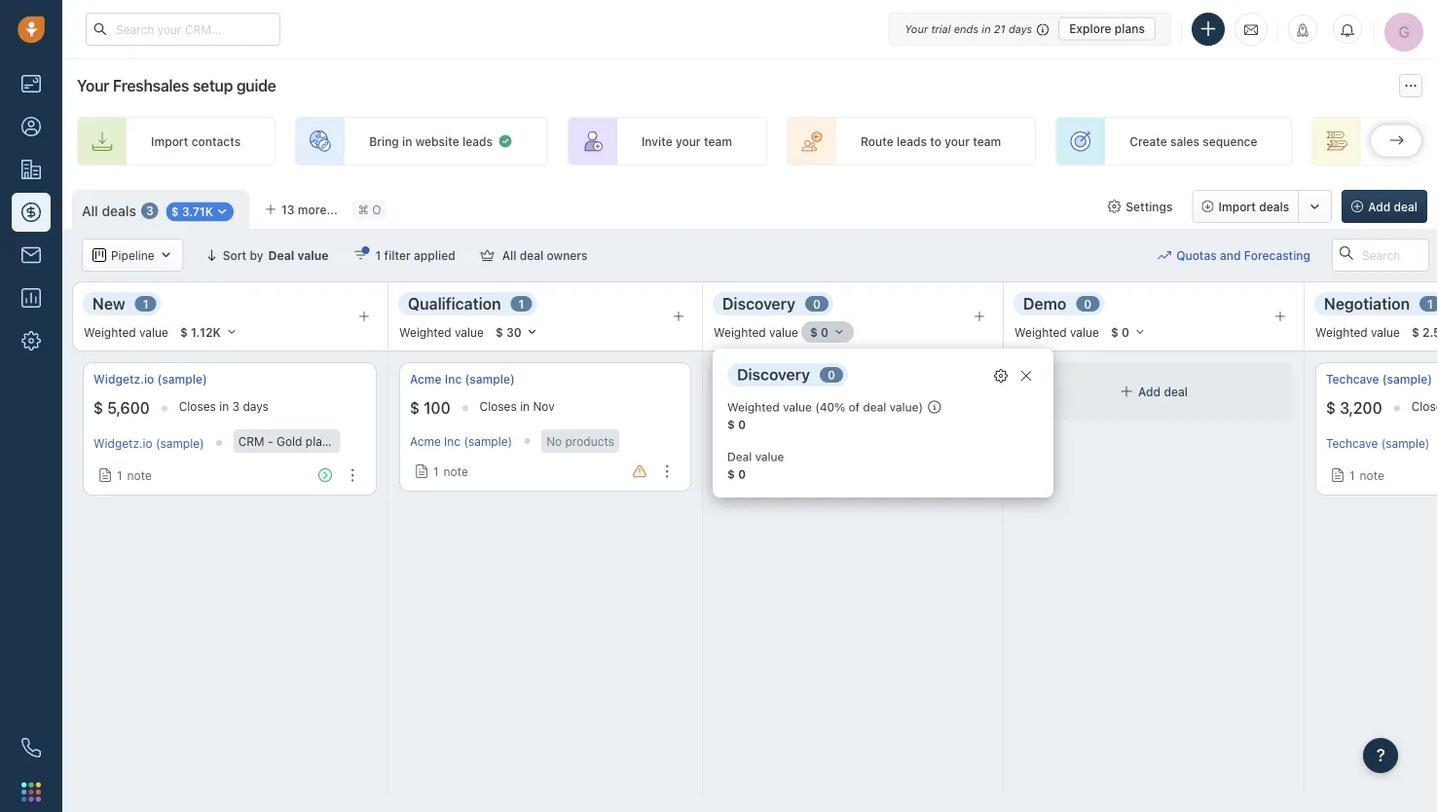 Task type: locate. For each thing, give the bounding box(es) containing it.
in
[[982, 22, 991, 35], [402, 134, 412, 148], [219, 400, 229, 413], [520, 400, 530, 413]]

0 vertical spatial inc
[[445, 372, 462, 386]]

container_wx8msf4aqz5i3rn1 image
[[498, 133, 513, 149], [159, 248, 173, 262], [819, 385, 833, 398], [1120, 385, 1133, 398], [928, 400, 942, 414], [415, 464, 428, 478]]

1 vertical spatial inc
[[444, 434, 461, 448]]

1 vertical spatial deal
[[727, 450, 752, 463]]

widgetz.io (sample) down 5,600
[[93, 436, 204, 450]]

deals inside import deals button
[[1259, 200, 1289, 213]]

all inside button
[[502, 248, 517, 262]]

acme inc (sample) link
[[410, 371, 515, 388], [410, 434, 512, 448]]

techcave (sample) link
[[1326, 371, 1432, 388], [1326, 436, 1430, 450]]

$ inside deal value $ 0
[[727, 467, 735, 481]]

0
[[813, 297, 821, 311], [1084, 297, 1092, 311], [821, 325, 829, 339], [1122, 325, 1129, 339], [828, 368, 835, 382], [738, 418, 746, 431], [738, 467, 746, 481]]

1 acme inc (sample) from the top
[[410, 372, 515, 386]]

your inside invite your team link
[[676, 134, 701, 148]]

in for closes in 3 days
[[219, 400, 229, 413]]

gold
[[277, 434, 302, 448]]

settings button
[[1098, 190, 1183, 223]]

import for import deals
[[1219, 200, 1256, 213]]

leads left to
[[897, 134, 927, 148]]

import inside button
[[1219, 200, 1256, 213]]

1 horizontal spatial team
[[973, 134, 1001, 148]]

0 vertical spatial import
[[151, 134, 188, 148]]

1 vertical spatial techcave (sample)
[[1326, 436, 1430, 450]]

1 acme from the top
[[410, 372, 442, 386]]

1 horizontal spatial $ 0 button
[[1102, 321, 1155, 343]]

$ 2.5
[[1412, 325, 1437, 339]]

import up quotas and forecasting
[[1219, 200, 1256, 213]]

plan
[[306, 434, 329, 448]]

note for $ 5,600
[[127, 468, 152, 482]]

0 vertical spatial widgetz.io (sample)
[[93, 372, 207, 386]]

nov
[[533, 400, 555, 413]]

1 horizontal spatial leads
[[897, 134, 927, 148]]

your
[[676, 134, 701, 148], [945, 134, 970, 148]]

1 note down the 100
[[433, 464, 468, 478]]

all deals 3
[[82, 203, 154, 219]]

1 horizontal spatial closes
[[480, 400, 517, 413]]

2 $ 0 button from the left
[[1102, 321, 1155, 343]]

weighted value for new
[[84, 325, 168, 339]]

phone element
[[12, 728, 51, 767]]

create sales sequence
[[1130, 134, 1257, 148]]

1 horizontal spatial your
[[905, 22, 928, 35]]

deals
[[1259, 200, 1289, 213], [102, 203, 136, 219]]

1 vertical spatial your
[[77, 76, 109, 95]]

1 horizontal spatial add
[[1138, 385, 1161, 398]]

container_wx8msf4aqz5i3rn1 image inside quotas and forecasting link
[[1158, 248, 1172, 262]]

container_wx8msf4aqz5i3rn1 image
[[1107, 200, 1121, 213], [215, 205, 229, 218], [93, 248, 106, 262], [354, 248, 368, 262], [481, 248, 494, 262], [1158, 248, 1172, 262], [994, 369, 1008, 383], [1019, 369, 1033, 383], [98, 468, 112, 482], [1331, 468, 1345, 482]]

1 vertical spatial techcave (sample) link
[[1326, 436, 1430, 450]]

2 closes from the left
[[480, 400, 517, 413]]

0 vertical spatial techcave (sample)
[[1326, 372, 1432, 386]]

1 leads from the left
[[462, 134, 493, 148]]

3 for in
[[232, 400, 240, 413]]

sales
[[1170, 134, 1200, 148]]

(sample)
[[157, 372, 207, 386], [465, 372, 515, 386], [1382, 372, 1432, 386], [464, 434, 512, 448], [380, 434, 428, 448], [156, 436, 204, 450], [1381, 436, 1430, 450]]

weighted for negotiation
[[1316, 325, 1368, 339]]

note down the 100
[[444, 464, 468, 478]]

1 vertical spatial acme inc (sample)
[[410, 434, 512, 448]]

1 note down 3,200
[[1350, 468, 1384, 482]]

1 left filter
[[375, 248, 381, 262]]

0 vertical spatial all
[[82, 203, 98, 219]]

1 inside button
[[375, 248, 381, 262]]

0 vertical spatial your
[[905, 22, 928, 35]]

1 note
[[433, 464, 468, 478], [117, 468, 152, 482], [1350, 468, 1384, 482]]

2 your from the left
[[945, 134, 970, 148]]

1 horizontal spatial your
[[945, 134, 970, 148]]

0 horizontal spatial leads
[[462, 134, 493, 148]]

acme
[[410, 372, 442, 386], [410, 434, 441, 448]]

widgetz.io (sample) up 5,600
[[93, 372, 207, 386]]

weighted value for negotiation
[[1316, 325, 1400, 339]]

widgetz.io up $ 5,600 on the left of page
[[93, 372, 154, 386]]

1 note for $ 100
[[433, 464, 468, 478]]

techcave (sample) link down 3,200
[[1326, 436, 1430, 450]]

techcave up $ 3,200
[[1326, 372, 1379, 386]]

container_wx8msf4aqz5i3rn1 image inside pipeline dropdown button
[[93, 248, 106, 262]]

1 vertical spatial all
[[502, 248, 517, 262]]

1 techcave (sample) link from the top
[[1326, 371, 1432, 388]]

0 horizontal spatial your
[[676, 134, 701, 148]]

discovery dialog
[[713, 349, 1054, 498]]

closes right 5,600
[[179, 400, 216, 413]]

1 horizontal spatial note
[[444, 464, 468, 478]]

0 horizontal spatial all
[[82, 203, 98, 219]]

trial
[[931, 22, 951, 35]]

all
[[82, 203, 98, 219], [502, 248, 517, 262]]

0 horizontal spatial import
[[151, 134, 188, 148]]

closes left nov
[[480, 400, 517, 413]]

2 inc from the top
[[444, 434, 461, 448]]

1 widgetz.io (sample) link from the top
[[93, 371, 207, 388]]

0 horizontal spatial $ 0 button
[[801, 321, 854, 343]]

1 vertical spatial widgetz.io (sample)
[[93, 436, 204, 450]]

1 right the new
[[143, 297, 149, 311]]

0 horizontal spatial your
[[77, 76, 109, 95]]

1 horizontal spatial 3
[[232, 400, 240, 413]]

all left owners
[[502, 248, 517, 262]]

(sample) up close
[[1382, 372, 1432, 386]]

5 weighted value from the left
[[1316, 325, 1400, 339]]

$ 0 button for discovery
[[801, 321, 854, 343]]

1 horizontal spatial $ 0
[[810, 325, 829, 339]]

deal
[[268, 248, 294, 262], [727, 450, 752, 463]]

leads right the website
[[462, 134, 493, 148]]

0 vertical spatial techcave (sample) link
[[1326, 371, 1432, 388]]

1 vertical spatial discovery
[[737, 365, 810, 384]]

3 right all deals link
[[146, 204, 154, 218]]

3
[[146, 204, 154, 218], [232, 400, 240, 413]]

create
[[1130, 134, 1167, 148]]

o
[[372, 202, 381, 216]]

3 up crm
[[232, 400, 240, 413]]

widgetz.io (sample) link up 5,600
[[93, 371, 207, 388]]

acme up $ 100
[[410, 372, 442, 386]]

0 horizontal spatial $ 0
[[727, 418, 746, 431]]

acme inc (sample) link up the 100
[[410, 371, 515, 388]]

ends
[[954, 22, 979, 35]]

Search your CRM... text field
[[86, 13, 280, 46]]

your right to
[[945, 134, 970, 148]]

2 horizontal spatial add deal
[[1368, 200, 1418, 213]]

acme down $ 100
[[410, 434, 441, 448]]

1 weighted value from the left
[[84, 325, 168, 339]]

deals up forecasting
[[1259, 200, 1289, 213]]

team right invite
[[704, 134, 732, 148]]

0 vertical spatial acme inc (sample)
[[410, 372, 515, 386]]

0 vertical spatial widgetz.io
[[93, 372, 154, 386]]

forecasting
[[1244, 248, 1311, 262]]

no products
[[546, 434, 614, 448]]

team right to
[[973, 134, 1001, 148]]

$ 100
[[410, 399, 450, 417]]

1 vertical spatial 3
[[232, 400, 240, 413]]

add
[[1368, 200, 1391, 213], [837, 385, 860, 398], [1138, 385, 1161, 398]]

3 weighted value from the left
[[714, 325, 798, 339]]

0 horizontal spatial deal
[[268, 248, 294, 262]]

1 horizontal spatial add deal
[[1138, 385, 1188, 398]]

1 horizontal spatial deals
[[1259, 200, 1289, 213]]

1 note for $ 5,600
[[117, 468, 152, 482]]

3 for deals
[[146, 204, 154, 218]]

in for bring in website leads
[[402, 134, 412, 148]]

more...
[[298, 203, 338, 216]]

add for discovery
[[837, 385, 860, 398]]

(sample) up "closes in 3 days"
[[157, 372, 207, 386]]

1 filter applied
[[375, 248, 455, 262]]

1 vertical spatial import
[[1219, 200, 1256, 213]]

0 horizontal spatial team
[[704, 134, 732, 148]]

your left trial
[[905, 22, 928, 35]]

0 horizontal spatial closes
[[179, 400, 216, 413]]

in down $ 1.12k button
[[219, 400, 229, 413]]

$ 0
[[810, 325, 829, 339], [1111, 325, 1129, 339], [727, 418, 746, 431]]

days up crm
[[243, 400, 269, 413]]

acme inc (sample) link down the 100
[[410, 434, 512, 448]]

deal
[[1394, 200, 1418, 213], [520, 248, 544, 262], [863, 385, 887, 398], [1164, 385, 1188, 398], [863, 400, 886, 414]]

create sales sequence link
[[1056, 117, 1293, 166]]

$ 0 button
[[801, 321, 854, 343], [1102, 321, 1155, 343]]

3 inside all deals 3
[[146, 204, 154, 218]]

2 techcave (sample) link from the top
[[1326, 436, 1430, 450]]

acme inc (sample) up the 100
[[410, 372, 515, 386]]

weighted
[[84, 325, 136, 339], [399, 325, 452, 339], [714, 325, 766, 339], [1015, 325, 1067, 339], [1316, 325, 1368, 339], [727, 400, 780, 414]]

1 vertical spatial widgetz.io
[[93, 436, 152, 450]]

acme inc (sample) down the 100
[[410, 434, 512, 448]]

$
[[171, 205, 179, 218], [180, 325, 188, 339], [496, 325, 503, 339], [810, 325, 818, 339], [1111, 325, 1119, 339], [1412, 325, 1419, 339], [93, 399, 103, 417], [410, 399, 420, 417], [1326, 399, 1336, 417], [727, 418, 735, 431], [727, 467, 735, 481]]

2 horizontal spatial $ 0
[[1111, 325, 1129, 339]]

container_wx8msf4aqz5i3rn1 image inside settings popup button
[[1107, 200, 1121, 213]]

add deal inside button
[[1368, 200, 1418, 213]]

widgetz.io (sample)
[[93, 372, 207, 386], [93, 436, 204, 450]]

0 vertical spatial acme inc (sample) link
[[410, 371, 515, 388]]

1 horizontal spatial import
[[1219, 200, 1256, 213]]

all for deals
[[82, 203, 98, 219]]

0 vertical spatial acme
[[410, 372, 442, 386]]

all for deal
[[502, 248, 517, 262]]

1 $ 0 button from the left
[[801, 321, 854, 343]]

1 vertical spatial widgetz.io (sample) link
[[93, 436, 204, 450]]

1 horizontal spatial 1 note
[[433, 464, 468, 478]]

pipeline button
[[82, 239, 184, 272]]

0 vertical spatial widgetz.io (sample) link
[[93, 371, 207, 388]]

1 vertical spatial days
[[243, 400, 269, 413]]

0 vertical spatial techcave
[[1326, 372, 1379, 386]]

1
[[375, 248, 381, 262], [143, 297, 149, 311], [519, 297, 524, 311], [1428, 297, 1433, 311], [433, 464, 439, 478], [117, 468, 122, 482], [1350, 468, 1355, 482]]

pipeline
[[111, 248, 154, 262]]

1 vertical spatial acme
[[410, 434, 441, 448]]

widgetz.io down $ 5,600 on the left of page
[[93, 436, 152, 450]]

note down 3,200
[[1360, 468, 1384, 482]]

widgetz.io (sample) link down 5,600
[[93, 436, 204, 450]]

sequence
[[1203, 134, 1257, 148]]

weighted inside discovery dialog
[[727, 400, 780, 414]]

your right invite
[[676, 134, 701, 148]]

days right 21
[[1009, 22, 1032, 35]]

techcave (sample)
[[1326, 372, 1432, 386], [1326, 436, 1430, 450]]

5,600
[[107, 399, 150, 417]]

2 weighted value from the left
[[399, 325, 484, 339]]

$ 1.12k
[[180, 325, 221, 339]]

all up pipeline dropdown button
[[82, 203, 98, 219]]

1 down $ 5,600 on the left of page
[[117, 468, 122, 482]]

techcave down $ 3,200
[[1326, 436, 1378, 450]]

add deal for discovery
[[837, 385, 887, 398]]

deals up "pipeline"
[[102, 203, 136, 219]]

widgetz.io
[[93, 372, 154, 386], [93, 436, 152, 450]]

0 horizontal spatial note
[[127, 468, 152, 482]]

bring in website leads link
[[295, 117, 548, 166]]

import left contacts at the left top of page
[[151, 134, 188, 148]]

0 horizontal spatial add
[[837, 385, 860, 398]]

techcave (sample) up 3,200
[[1326, 372, 1432, 386]]

inc up the 100
[[445, 372, 462, 386]]

1 your from the left
[[676, 134, 701, 148]]

1 vertical spatial techcave
[[1326, 436, 1378, 450]]

(sample) down closes in nov
[[464, 434, 512, 448]]

and
[[1220, 248, 1241, 262]]

inc down the 100
[[444, 434, 461, 448]]

(sample) down "closes in 3 days"
[[156, 436, 204, 450]]

2 widgetz.io (sample) link from the top
[[93, 436, 204, 450]]

4 weighted value from the left
[[1015, 325, 1099, 339]]

note down 5,600
[[127, 468, 152, 482]]

$ 0 button for demo
[[1102, 321, 1155, 343]]

deals for import
[[1259, 200, 1289, 213]]

freshsales
[[113, 76, 189, 95]]

0 horizontal spatial add deal
[[837, 385, 887, 398]]

sort
[[223, 248, 247, 262]]

your inside route leads to your team link
[[945, 134, 970, 148]]

note
[[444, 464, 468, 478], [127, 468, 152, 482], [1360, 468, 1384, 482]]

1 down $ 3,200
[[1350, 468, 1355, 482]]

1 horizontal spatial deal
[[727, 450, 752, 463]]

0 vertical spatial deal
[[268, 248, 294, 262]]

0 horizontal spatial 1 note
[[117, 468, 152, 482]]

your
[[905, 22, 928, 35], [77, 76, 109, 95]]

phone image
[[21, 738, 41, 758]]

$ 30 button
[[487, 321, 547, 343]]

1 horizontal spatial days
[[1009, 22, 1032, 35]]

$ 3.71k button
[[166, 202, 234, 221]]

what's new image
[[1296, 23, 1310, 37]]

closes for $ 100
[[480, 400, 517, 413]]

demo
[[1023, 294, 1067, 313]]

1 note down 5,600
[[117, 468, 152, 482]]

import deals
[[1219, 200, 1289, 213]]

team
[[704, 134, 732, 148], [973, 134, 1001, 148]]

1 horizontal spatial all
[[502, 248, 517, 262]]

0 vertical spatial 3
[[146, 204, 154, 218]]

up
[[1408, 134, 1422, 148]]

2 horizontal spatial add
[[1368, 200, 1391, 213]]

in right bring
[[402, 134, 412, 148]]

closes
[[179, 400, 216, 413], [480, 400, 517, 413]]

your left freshsales
[[77, 76, 109, 95]]

set up yo
[[1386, 134, 1437, 148]]

closes in 3 days
[[179, 400, 269, 413]]

0 horizontal spatial days
[[243, 400, 269, 413]]

explore
[[1069, 22, 1112, 36]]

widgetz.io (sample) link
[[93, 371, 207, 388], [93, 436, 204, 450]]

techcave (sample) link up 3,200
[[1326, 371, 1432, 388]]

weighted for discovery
[[714, 325, 766, 339]]

13 more...
[[281, 203, 338, 216]]

in for closes in nov
[[520, 400, 530, 413]]

$ 0 inside discovery dialog
[[727, 418, 746, 431]]

0 horizontal spatial 3
[[146, 204, 154, 218]]

import deals group
[[1192, 190, 1332, 223]]

by
[[250, 248, 263, 262]]

$ 3,200
[[1326, 399, 1382, 417]]

1 closes from the left
[[179, 400, 216, 413]]

0 horizontal spatial deals
[[102, 203, 136, 219]]

add deal
[[1368, 200, 1418, 213], [837, 385, 887, 398], [1138, 385, 1188, 398]]

explore plans
[[1069, 22, 1145, 36]]

in left nov
[[520, 400, 530, 413]]

1 vertical spatial acme inc (sample) link
[[410, 434, 512, 448]]

techcave (sample) down 3,200
[[1326, 436, 1430, 450]]



Task type: vqa. For each thing, say whether or not it's contained in the screenshot.
$ inside Deal value $ 0
yes



Task type: describe. For each thing, give the bounding box(es) containing it.
deals for all
[[102, 203, 136, 219]]

all deals link
[[82, 201, 136, 221]]

1 techcave (sample) from the top
[[1326, 372, 1432, 386]]

1 acme inc (sample) link from the top
[[410, 371, 515, 388]]

import deals button
[[1192, 190, 1299, 223]]

container_wx8msf4aqz5i3rn1 image inside pipeline dropdown button
[[159, 248, 173, 262]]

all deal owners
[[502, 248, 588, 262]]

weighted for qualification
[[399, 325, 452, 339]]

invite your team link
[[568, 117, 767, 166]]

bring in website leads
[[369, 134, 493, 148]]

monthly
[[332, 434, 377, 448]]

$ 3.71k
[[171, 205, 213, 218]]

⌘ o
[[358, 202, 381, 216]]

route leads to your team link
[[787, 117, 1036, 166]]

deal inside discovery dialog
[[863, 400, 886, 414]]

website
[[415, 134, 459, 148]]

(sample) down $ 100
[[380, 434, 428, 448]]

set up yo link
[[1312, 117, 1437, 166]]

discovery inside discovery dialog
[[737, 365, 810, 384]]

1.12k
[[191, 325, 221, 339]]

note for $ 100
[[444, 464, 468, 478]]

filter
[[384, 248, 411, 262]]

container_wx8msf4aqz5i3rn1 image inside discovery dialog
[[928, 400, 942, 414]]

Search field
[[1332, 239, 1429, 272]]

explore plans link
[[1059, 17, 1156, 40]]

1 techcave from the top
[[1326, 372, 1379, 386]]

weighted value for qualification
[[399, 325, 484, 339]]

(sample) down close
[[1381, 436, 1430, 450]]

import contacts link
[[77, 117, 276, 166]]

your for your trial ends in 21 days
[[905, 22, 928, 35]]

plans
[[1115, 22, 1145, 36]]

container_wx8msf4aqz5i3rn1 image inside 1 filter applied button
[[354, 248, 368, 262]]

2 widgetz.io from the top
[[93, 436, 152, 450]]

$ 5,600
[[93, 399, 150, 417]]

import for import contacts
[[151, 134, 188, 148]]

owners
[[547, 248, 588, 262]]

qualification
[[408, 294, 501, 313]]

all deal owners button
[[468, 239, 600, 272]]

deal inside deal value $ 0
[[727, 450, 752, 463]]

import contacts
[[151, 134, 241, 148]]

add inside button
[[1368, 200, 1391, 213]]

$ 0 for discovery
[[810, 325, 829, 339]]

quotas and forecasting
[[1176, 248, 1311, 262]]

close
[[1412, 400, 1437, 413]]

$ 2.5 button
[[1403, 321, 1437, 343]]

applied
[[414, 248, 455, 262]]

quotas and forecasting link
[[1158, 239, 1330, 272]]

13
[[281, 203, 295, 216]]

products
[[565, 434, 614, 448]]

send email image
[[1244, 21, 1258, 37]]

yo
[[1426, 134, 1437, 148]]

guide
[[236, 76, 276, 95]]

route leads to your team
[[861, 134, 1001, 148]]

container_wx8msf4aqz5i3rn1 image inside $ 3.71k button
[[215, 205, 229, 218]]

your trial ends in 21 days
[[905, 22, 1032, 35]]

2 horizontal spatial 1 note
[[1350, 468, 1384, 482]]

weighted value for discovery
[[714, 325, 798, 339]]

2 acme inc (sample) link from the top
[[410, 434, 512, 448]]

add deal for demo
[[1138, 385, 1188, 398]]

1 filter applied button
[[341, 239, 468, 272]]

quotas
[[1176, 248, 1217, 262]]

set
[[1386, 134, 1405, 148]]

add for demo
[[1138, 385, 1161, 398]]

1 down the 100
[[433, 464, 439, 478]]

1 up the $ 30 button
[[519, 297, 524, 311]]

-
[[268, 434, 273, 448]]

100
[[424, 399, 450, 417]]

invite your team
[[642, 134, 732, 148]]

new
[[93, 294, 125, 313]]

container_wx8msf4aqz5i3rn1 image inside all deal owners button
[[481, 248, 494, 262]]

setup
[[193, 76, 233, 95]]

weighted value for demo
[[1015, 325, 1099, 339]]

freshworks switcher image
[[21, 782, 41, 802]]

negotiation
[[1324, 294, 1410, 313]]

crm
[[238, 434, 264, 448]]

2 techcave from the top
[[1326, 436, 1378, 450]]

your freshsales setup guide
[[77, 76, 276, 95]]

0 vertical spatial days
[[1009, 22, 1032, 35]]

3,200
[[1340, 399, 1382, 417]]

weighted value (40% of deal value)
[[727, 400, 923, 414]]

crm - gold plan monthly (sample)
[[238, 434, 428, 448]]

1 team from the left
[[704, 134, 732, 148]]

sort by deal value
[[223, 248, 329, 262]]

to
[[930, 134, 942, 148]]

(40%
[[815, 400, 845, 414]]

your for your freshsales setup guide
[[77, 76, 109, 95]]

(sample) up closes in nov
[[465, 372, 515, 386]]

invite
[[642, 134, 673, 148]]

$ 0 for demo
[[1111, 325, 1129, 339]]

30
[[506, 325, 522, 339]]

in left 21
[[982, 22, 991, 35]]

2.5
[[1423, 325, 1437, 339]]

route
[[861, 134, 894, 148]]

13 more... button
[[254, 196, 348, 223]]

$ 1.12k button
[[171, 321, 246, 343]]

1 widgetz.io from the top
[[93, 372, 154, 386]]

$ inside dropdown button
[[171, 205, 179, 218]]

1 up 2.5
[[1428, 297, 1433, 311]]

2 acme inc (sample) from the top
[[410, 434, 512, 448]]

of
[[849, 400, 860, 414]]

⌘
[[358, 202, 369, 216]]

value inside deal value $ 0
[[755, 450, 784, 463]]

0 vertical spatial discovery
[[723, 294, 796, 313]]

2 techcave (sample) from the top
[[1326, 436, 1430, 450]]

weighted for demo
[[1015, 325, 1067, 339]]

2 acme from the top
[[410, 434, 441, 448]]

deal value $ 0
[[727, 450, 784, 481]]

0 inside deal value $ 0
[[738, 467, 746, 481]]

closes in nov
[[480, 400, 555, 413]]

weighted for new
[[84, 325, 136, 339]]

1 inc from the top
[[445, 372, 462, 386]]

$ 30
[[496, 325, 522, 339]]

no
[[546, 434, 562, 448]]

contacts
[[191, 134, 241, 148]]

2 leads from the left
[[897, 134, 927, 148]]

2 team from the left
[[973, 134, 1001, 148]]

value)
[[890, 400, 923, 414]]

2 widgetz.io (sample) from the top
[[93, 436, 204, 450]]

2 horizontal spatial note
[[1360, 468, 1384, 482]]

3.71k
[[182, 205, 213, 218]]

settings
[[1126, 200, 1173, 213]]

1 widgetz.io (sample) from the top
[[93, 372, 207, 386]]

21
[[994, 22, 1006, 35]]

container_wx8msf4aqz5i3rn1 image inside bring in website leads link
[[498, 133, 513, 149]]

closes for $ 5,600
[[179, 400, 216, 413]]



